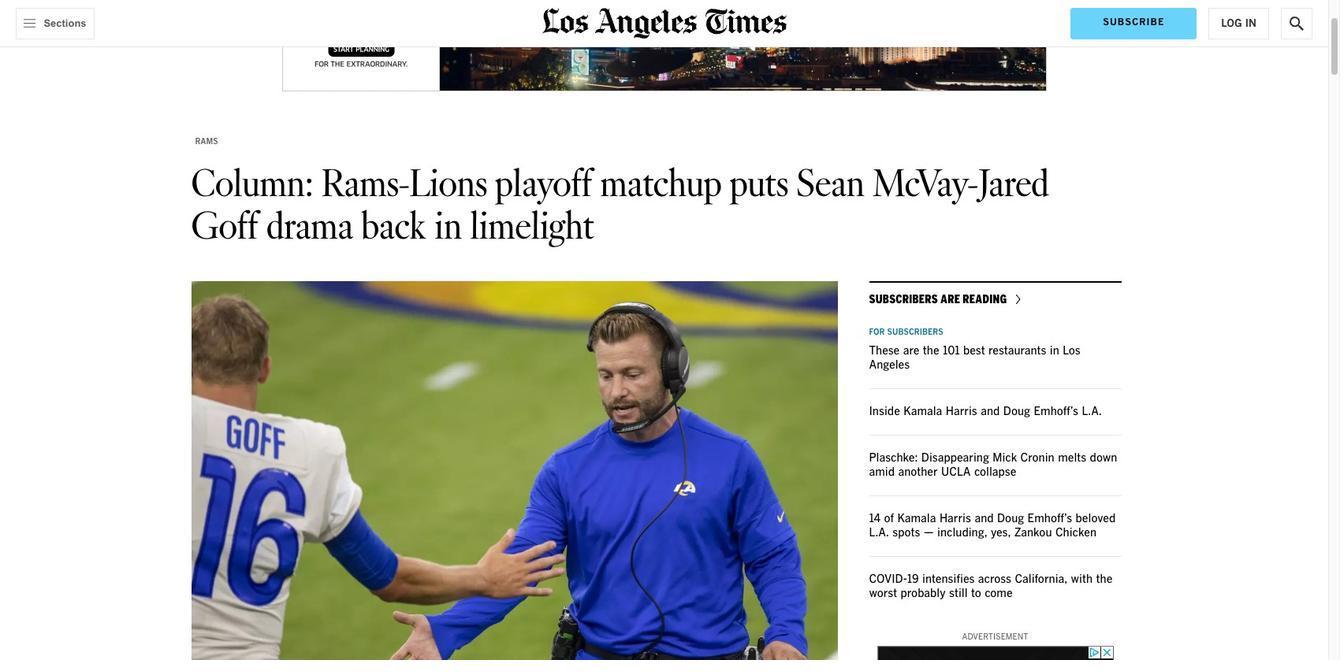 Task type: locate. For each thing, give the bounding box(es) containing it.
kamala
[[904, 407, 942, 418], [897, 514, 936, 525]]

intensifies
[[922, 575, 975, 586]]

—
[[924, 528, 934, 539]]

kamala right inside
[[904, 407, 942, 418]]

0 vertical spatial doug
[[1003, 407, 1030, 418]]

doug up yes,
[[997, 514, 1024, 525]]

1 vertical spatial in
[[1050, 346, 1059, 357]]

in inside column: rams-lions playoff matchup puts sean mcvay-jared goff drama back in limelight
[[435, 201, 462, 256]]

for subscribers link
[[869, 329, 943, 337]]

come
[[985, 589, 1013, 600]]

subscribers
[[869, 292, 938, 306], [887, 329, 943, 337]]

1 horizontal spatial l.a.
[[1082, 407, 1102, 418]]

harris
[[946, 407, 977, 418], [940, 514, 971, 525]]

yes,
[[991, 528, 1011, 539]]

0 vertical spatial and
[[981, 407, 1000, 418]]

emhoff's inside 14 of kamala harris and doug emhoff's beloved l.a. spots  — including, yes, zankou chicken
[[1028, 514, 1072, 525]]

with
[[1071, 575, 1093, 586]]

california,
[[1015, 575, 1067, 586]]

0 vertical spatial emhoff's
[[1034, 407, 1078, 418]]

doug
[[1003, 407, 1030, 418], [997, 514, 1024, 525]]

l.a.
[[1082, 407, 1102, 418], [869, 528, 889, 539]]

1 horizontal spatial the
[[1096, 575, 1113, 586]]

mick
[[993, 453, 1017, 464]]

emhoff's up "melts"
[[1034, 407, 1078, 418]]

plaschke: disappearing mick cronin melts down amid another ucla collapse link
[[869, 453, 1117, 478]]

and up mick
[[981, 407, 1000, 418]]

covid-
[[869, 575, 907, 586]]

lions
[[410, 158, 487, 214]]

are
[[903, 346, 919, 357]]

to
[[971, 589, 981, 600]]

14 of kamala harris and doug emhoff's beloved l.a. spots  — including, yes, zankou chicken
[[869, 514, 1116, 539]]

matchup
[[600, 158, 722, 214]]

subscribers up are
[[887, 329, 943, 337]]

doug up mick
[[1003, 407, 1030, 418]]

plaschke: disappearing mick cronin melts down amid another ucla collapse
[[869, 453, 1117, 478]]

melts
[[1058, 453, 1086, 464]]

1 vertical spatial kamala
[[897, 514, 936, 525]]

0 vertical spatial kamala
[[904, 407, 942, 418]]

covid-19 intensifies across california, with the worst probably still to come link
[[869, 575, 1113, 600]]

1 vertical spatial and
[[975, 514, 994, 525]]

and
[[981, 407, 1000, 418], [975, 514, 994, 525]]

emhoff's up the zankou
[[1028, 514, 1072, 525]]

emhoff's
[[1034, 407, 1078, 418], [1028, 514, 1072, 525]]

chicken
[[1055, 528, 1097, 539]]

advertisement region
[[282, 0, 1046, 91], [877, 646, 1113, 661]]

1 vertical spatial emhoff's
[[1028, 514, 1072, 525]]

1 vertical spatial l.a.
[[869, 528, 889, 539]]

amid
[[869, 467, 895, 478]]

the
[[923, 346, 939, 357], [1096, 575, 1113, 586]]

the inside 'these are the 101 best restaurants in los angeles'
[[923, 346, 939, 357]]

inside kamala harris and doug emhoff's l.a. link
[[869, 407, 1102, 418]]

0 vertical spatial l.a.
[[1082, 407, 1102, 418]]

the right with
[[1096, 575, 1113, 586]]

0 horizontal spatial in
[[435, 201, 462, 256]]

l.a. up the down
[[1082, 407, 1102, 418]]

in
[[1245, 19, 1257, 29]]

and up yes,
[[975, 514, 994, 525]]

in right back on the top left of the page
[[435, 201, 462, 256]]

zankou
[[1014, 528, 1052, 539]]

inside
[[869, 407, 900, 418]]

0 vertical spatial the
[[923, 346, 939, 357]]

the right are
[[923, 346, 939, 357]]

puts
[[730, 158, 788, 214]]

1 vertical spatial the
[[1096, 575, 1113, 586]]

reading
[[963, 292, 1007, 306]]

the inside covid-19 intensifies across california, with the worst probably still to come
[[1096, 575, 1113, 586]]

19
[[907, 575, 919, 586]]

in
[[435, 201, 462, 256], [1050, 346, 1059, 357]]

1 vertical spatial harris
[[940, 514, 971, 525]]

log in link
[[1209, 7, 1269, 40]]

1 vertical spatial doug
[[997, 514, 1024, 525]]

1 horizontal spatial in
[[1050, 346, 1059, 357]]

harris up disappearing on the bottom right of the page
[[946, 407, 977, 418]]

down
[[1090, 453, 1117, 464]]

in left los
[[1050, 346, 1059, 357]]

these
[[869, 346, 900, 357]]

l.a. down 14
[[869, 528, 889, 539]]

kamala up spots
[[897, 514, 936, 525]]

of
[[884, 514, 894, 525]]

0 horizontal spatial the
[[923, 346, 939, 357]]

drama
[[266, 201, 353, 256]]

in inside 'these are the 101 best restaurants in los angeles'
[[1050, 346, 1059, 357]]

rams head coach sean mcvay low fives quarterback jared goff. image
[[191, 281, 838, 661]]

0 vertical spatial in
[[435, 201, 462, 256]]

harris up including, at right
[[940, 514, 971, 525]]

restaurants
[[989, 346, 1046, 357]]

los
[[1063, 346, 1081, 357]]

0 horizontal spatial l.a.
[[869, 528, 889, 539]]

spots
[[892, 528, 920, 539]]

collapse
[[974, 467, 1016, 478]]

for
[[869, 329, 885, 337]]

goff
[[191, 201, 258, 256]]

subscribers up for subscribers link
[[869, 292, 938, 306]]

101
[[943, 346, 960, 357]]



Task type: describe. For each thing, give the bounding box(es) containing it.
mcvay-
[[873, 158, 978, 214]]

covid-19 intensifies across california, with the worst probably still to come
[[869, 575, 1113, 600]]

another
[[898, 467, 938, 478]]

including,
[[937, 528, 987, 539]]

disappearing
[[921, 453, 989, 464]]

home page image
[[542, 8, 786, 39]]

best
[[963, 346, 985, 357]]

sections
[[44, 17, 86, 29]]

1 vertical spatial subscribers
[[887, 329, 943, 337]]

limelight
[[470, 201, 594, 256]]

1 vertical spatial advertisement region
[[877, 646, 1113, 661]]

plaschke:
[[869, 453, 918, 464]]

ucla
[[941, 467, 971, 478]]

jared
[[978, 158, 1049, 214]]

inside kamala harris and doug emhoff's l.a.
[[869, 407, 1102, 418]]

rams
[[195, 138, 218, 146]]

advertisement
[[962, 634, 1028, 642]]

still
[[949, 589, 968, 600]]

14
[[869, 514, 881, 525]]

0 vertical spatial harris
[[946, 407, 977, 418]]

beloved
[[1076, 514, 1116, 525]]

0 vertical spatial advertisement region
[[282, 0, 1046, 91]]

sean
[[796, 158, 865, 214]]

across
[[978, 575, 1011, 586]]

rams link
[[191, 133, 222, 149]]

column: rams-
[[191, 158, 410, 214]]

column: rams-lions playoff matchup puts sean mcvay-jared goff drama back in limelight
[[191, 158, 1049, 256]]

sections button
[[16, 7, 95, 39]]

kamala inside 14 of kamala harris and doug emhoff's beloved l.a. spots  — including, yes, zankou chicken
[[897, 514, 936, 525]]

these are the 101 best restaurants in los angeles
[[869, 346, 1081, 371]]

worst
[[869, 589, 897, 600]]

harris inside 14 of kamala harris and doug emhoff's beloved l.a. spots  — including, yes, zankou chicken
[[940, 514, 971, 525]]

cronin
[[1021, 453, 1055, 464]]

doug inside 14 of kamala harris and doug emhoff's beloved l.a. spots  — including, yes, zankou chicken
[[997, 514, 1024, 525]]

back
[[362, 201, 426, 256]]

14 of kamala harris and doug emhoff's beloved l.a. spots  — including, yes, zankou chicken link
[[869, 514, 1116, 539]]

playoff
[[495, 158, 592, 214]]

for subscribers
[[869, 329, 943, 337]]

0 vertical spatial subscribers
[[869, 292, 938, 306]]

subscribers are reading link
[[869, 292, 1026, 306]]

log
[[1221, 19, 1242, 29]]

these are the 101 best restaurants in los angeles link
[[869, 346, 1081, 371]]

probably
[[901, 589, 946, 600]]

and inside 14 of kamala harris and doug emhoff's beloved l.a. spots  — including, yes, zankou chicken
[[975, 514, 994, 525]]

angeles
[[869, 360, 910, 371]]

are
[[940, 292, 960, 306]]

log in
[[1221, 19, 1257, 29]]

l.a. inside 14 of kamala harris and doug emhoff's beloved l.a. spots  — including, yes, zankou chicken
[[869, 528, 889, 539]]

subscribers are reading
[[869, 292, 1007, 306]]



Task type: vqa. For each thing, say whether or not it's contained in the screenshot.
Inside Kamala Harris And Doug Emhoff'S L.A.
yes



